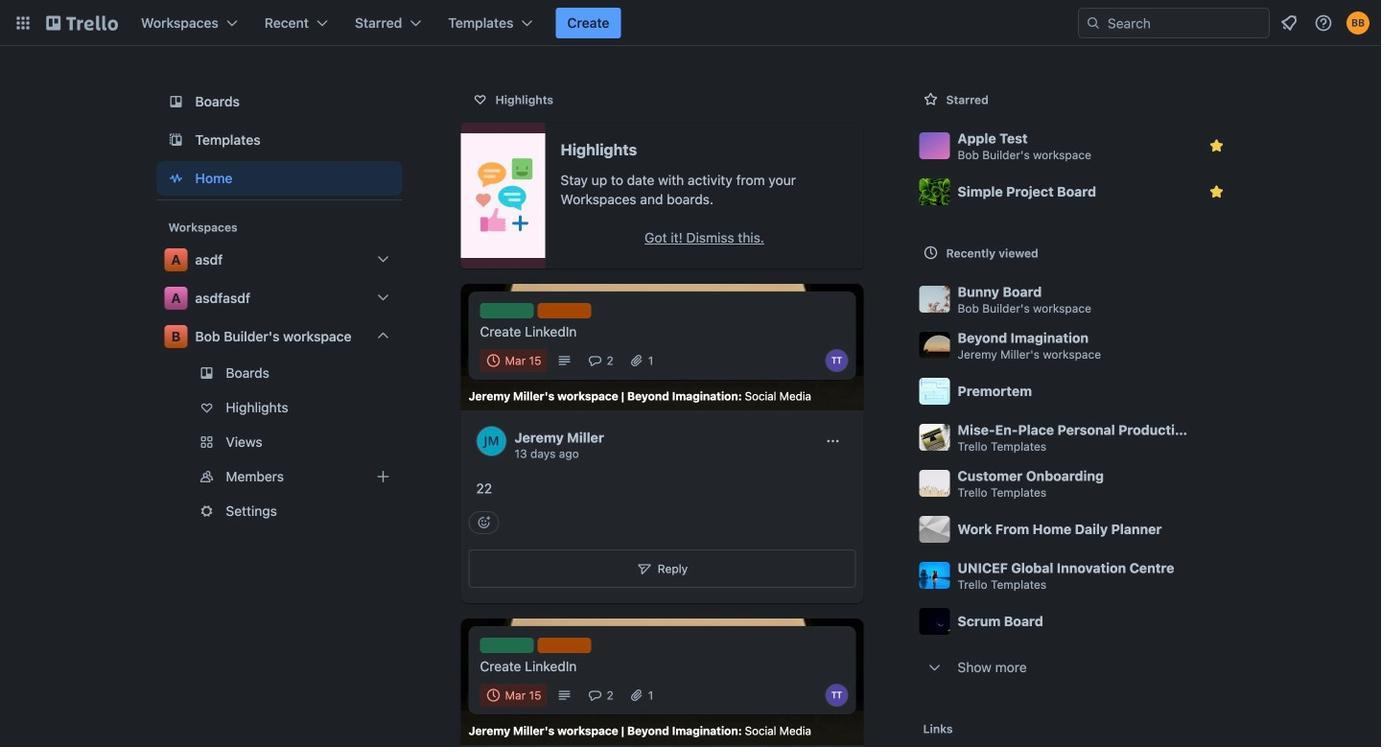 Task type: vqa. For each thing, say whether or not it's contained in the screenshot.
bottom Color: green, title: none image
yes



Task type: describe. For each thing, give the bounding box(es) containing it.
template board image
[[165, 129, 188, 152]]

back to home image
[[46, 8, 118, 38]]

bob builder (bobbuilder40) image
[[1347, 12, 1370, 35]]

click to unstar apple test. it will be removed from your starred list. image
[[1207, 136, 1227, 155]]

add image
[[372, 465, 395, 488]]

board image
[[165, 90, 188, 113]]

click to unstar simple project board. it will be removed from your starred list. image
[[1207, 182, 1227, 201]]

color: green, title: none image for 1st color: orange, title: none image from the bottom of the page
[[480, 638, 534, 654]]

Search field
[[1101, 10, 1269, 36]]

0 notifications image
[[1278, 12, 1301, 35]]



Task type: locate. For each thing, give the bounding box(es) containing it.
color: green, title: none image for 2nd color: orange, title: none image from the bottom of the page
[[480, 303, 534, 319]]

add reaction image
[[469, 511, 499, 534]]

1 color: orange, title: none image from the top
[[538, 303, 591, 319]]

0 vertical spatial color: orange, title: none image
[[538, 303, 591, 319]]

2 color: green, title: none image from the top
[[480, 638, 534, 654]]

0 vertical spatial color: green, title: none image
[[480, 303, 534, 319]]

color: green, title: none image
[[480, 303, 534, 319], [480, 638, 534, 654]]

open information menu image
[[1314, 13, 1334, 33]]

search image
[[1086, 15, 1101, 31]]

color: orange, title: none image
[[538, 303, 591, 319], [538, 638, 591, 654]]

home image
[[165, 167, 188, 190]]

primary element
[[0, 0, 1382, 46]]

2 color: orange, title: none image from the top
[[538, 638, 591, 654]]

1 color: green, title: none image from the top
[[480, 303, 534, 319]]

1 vertical spatial color: green, title: none image
[[480, 638, 534, 654]]

1 vertical spatial color: orange, title: none image
[[538, 638, 591, 654]]



